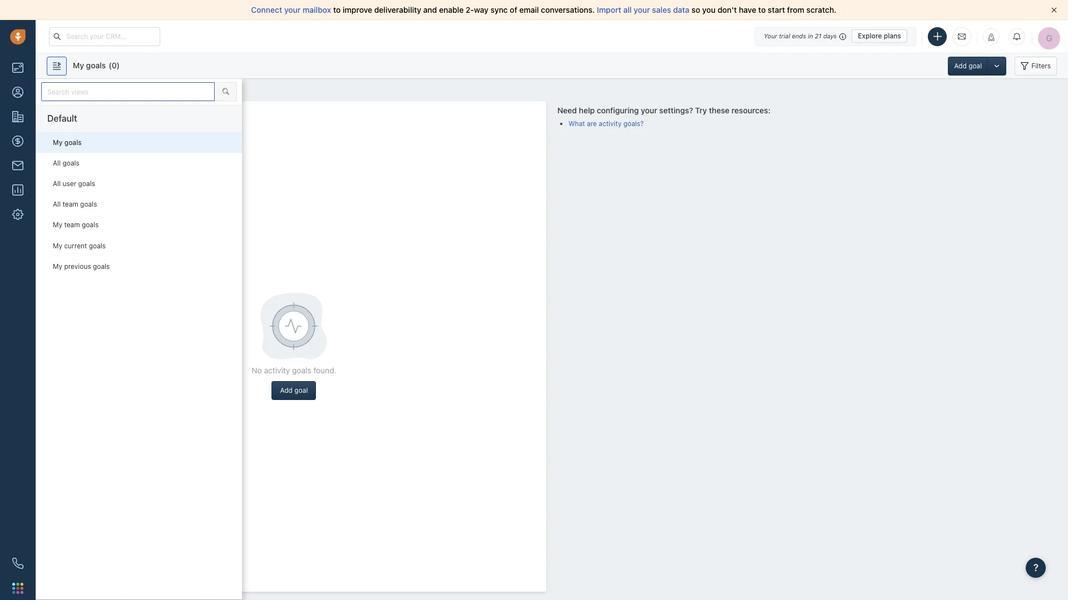 Task type: vqa. For each thing, say whether or not it's contained in the screenshot.
CLOSE "icon"
yes



Task type: describe. For each thing, give the bounding box(es) containing it.
don't
[[718, 5, 737, 14]]

explore
[[858, 32, 882, 40]]

for
[[71, 85, 80, 93]]

these
[[709, 105, 730, 115]]

close image
[[1051, 7, 1057, 13]]

my previous goals link
[[36, 256, 242, 277]]

default
[[47, 113, 77, 124]]

improve
[[343, 5, 372, 14]]

my goals link
[[36, 132, 242, 153]]

trial
[[779, 32, 790, 39]]

goals up all goals
[[64, 138, 82, 147]]

scratch.
[[806, 5, 836, 14]]

ends
[[792, 32, 806, 39]]

my for my team goals
[[53, 221, 62, 229]]

all for all goals
[[53, 159, 61, 167]]

what are activity goals? link
[[569, 120, 644, 128]]

need help configuring your settings? try these resources: what are activity goals?
[[557, 105, 771, 128]]

email
[[519, 5, 539, 14]]

settings?
[[659, 105, 693, 115]]

my current goals
[[53, 242, 106, 250]]

goals left (
[[86, 60, 106, 70]]

what
[[569, 120, 585, 128]]

0 vertical spatial add goal button
[[948, 56, 988, 75]]

search image
[[222, 87, 229, 96]]

try
[[695, 105, 707, 115]]

configuring
[[597, 105, 639, 115]]

current
[[64, 242, 87, 250]]

connect your mailbox to improve deliverability and enable 2-way sync of email conversations. import all your sales data so you don't have to start from scratch.
[[251, 5, 836, 14]]

your inside need help configuring your settings? try these resources: what are activity goals?
[[641, 105, 657, 115]]

)
[[117, 60, 120, 70]]

0 horizontal spatial all
[[133, 85, 140, 93]]

no
[[252, 366, 262, 375]]

your trial ends in 21 days
[[764, 32, 837, 39]]

0 vertical spatial all
[[623, 5, 632, 14]]

have
[[739, 5, 756, 14]]

so
[[692, 5, 700, 14]]

are
[[587, 120, 597, 128]]

of
[[510, 5, 517, 14]]

filters button
[[1015, 56, 1057, 75]]

type,
[[114, 85, 131, 93]]

21
[[815, 32, 822, 39]]

1 vertical spatial user
[[63, 180, 76, 188]]

all for all team goals
[[53, 200, 61, 209]]

Search views text field
[[41, 82, 215, 101]]

goals for my previous goals
[[93, 262, 110, 271]]

1 to from the left
[[333, 5, 341, 14]]

phone image
[[12, 559, 23, 570]]

way
[[474, 5, 489, 14]]

no activity goals found.
[[252, 366, 336, 375]]

deliverability
[[374, 5, 421, 14]]

goals for all user goals
[[78, 180, 95, 188]]

goals up all user goals
[[63, 159, 79, 167]]

your left 'sales'
[[634, 5, 650, 14]]

sync
[[491, 5, 508, 14]]

you
[[702, 5, 716, 14]]



Task type: locate. For each thing, give the bounding box(es) containing it.
more
[[204, 85, 221, 93]]

explore plans link
[[852, 29, 907, 43]]

all goals
[[53, 159, 79, 167]]

enable
[[439, 5, 464, 14]]

1 horizontal spatial activity
[[599, 120, 622, 128]]

activity
[[599, 120, 622, 128], [264, 366, 290, 375]]

1 horizontal spatial add goal button
[[948, 56, 988, 75]]

1 horizontal spatial to
[[758, 5, 766, 14]]

0 vertical spatial add goal
[[954, 61, 982, 70]]

activity inside need help configuring your settings? try these resources: what are activity goals?
[[599, 120, 622, 128]]

my team goals link
[[36, 215, 242, 236]]

freshworks switcher image
[[12, 583, 23, 595]]

my inside my current goals link
[[53, 242, 62, 250]]

sales
[[652, 5, 671, 14]]

team for all
[[63, 200, 78, 209]]

2-
[[466, 5, 474, 14]]

goal
[[969, 61, 982, 70], [98, 85, 112, 93], [142, 85, 156, 93], [294, 387, 308, 395]]

1 vertical spatial all
[[133, 85, 140, 93]]

plans
[[884, 32, 901, 40]]

all for all user goals
[[53, 180, 61, 188]]

all user goals link
[[36, 174, 242, 194]]

1 vertical spatial add goal
[[280, 387, 308, 395]]

connect
[[251, 5, 282, 14]]

my up for at the top of the page
[[73, 60, 84, 70]]

add goal button down email image
[[948, 56, 988, 75]]

connect your mailbox link
[[251, 5, 333, 14]]

and left 4
[[184, 85, 196, 93]]

activity down configuring
[[599, 120, 622, 128]]

start
[[768, 5, 785, 14]]

3 all from the top
[[53, 200, 61, 209]]

add
[[954, 61, 967, 70], [280, 387, 293, 395]]

to left start
[[758, 5, 766, 14]]

0 vertical spatial user
[[82, 85, 96, 93]]

filters
[[1032, 61, 1051, 70]]

1 all from the top
[[53, 159, 61, 167]]

team down all team goals
[[64, 221, 80, 229]]

my inside my goals "link"
[[53, 138, 63, 147]]

my
[[73, 60, 84, 70], [53, 138, 63, 147], [53, 221, 62, 229], [53, 242, 62, 250], [53, 262, 62, 271]]

2 vertical spatial all
[[53, 200, 61, 209]]

goals up the "my team goals" at the left top
[[80, 200, 97, 209]]

my previous goals
[[53, 262, 110, 271]]

my inside my team goals link
[[53, 221, 62, 229]]

my for my previous goals
[[53, 262, 62, 271]]

team inside "link"
[[63, 200, 78, 209]]

explore plans
[[858, 32, 901, 40]]

all goals link
[[36, 153, 242, 174]]

0 horizontal spatial activity
[[264, 366, 290, 375]]

0 horizontal spatial and
[[184, 85, 196, 93]]

all right type,
[[133, 85, 140, 93]]

goals right previous
[[93, 262, 110, 271]]

0 horizontal spatial add
[[280, 387, 293, 395]]

email image
[[958, 32, 966, 41]]

all down all goals
[[53, 180, 61, 188]]

goals up all team goals
[[78, 180, 95, 188]]

0 vertical spatial activity
[[599, 120, 622, 128]]

showing
[[42, 85, 69, 93]]

my team goals
[[53, 221, 99, 229]]

need
[[557, 105, 577, 115]]

0 vertical spatial and
[[423, 5, 437, 14]]

0 vertical spatial team
[[63, 200, 78, 209]]

my for my current goals
[[53, 242, 62, 250]]

1 vertical spatial add goal button
[[272, 382, 316, 401]]

goals?
[[624, 120, 644, 128]]

all inside "link"
[[53, 200, 61, 209]]

and left enable
[[423, 5, 437, 14]]

your up goals?
[[641, 105, 657, 115]]

all down my goals in the left top of the page
[[53, 159, 61, 167]]

all
[[53, 159, 61, 167], [53, 180, 61, 188], [53, 200, 61, 209]]

1 vertical spatial activity
[[264, 366, 290, 375]]

goals up my current goals
[[82, 221, 99, 229]]

goals for all team goals
[[80, 200, 97, 209]]

my for my goals ( 0 )
[[73, 60, 84, 70]]

1 horizontal spatial add
[[954, 61, 967, 70]]

goals right current
[[89, 242, 106, 250]]

user down all goals
[[63, 180, 76, 188]]

add goal down no activity goals found.
[[280, 387, 308, 395]]

add goal button
[[948, 56, 988, 75], [272, 382, 316, 401]]

import all your sales data link
[[597, 5, 692, 14]]

add goal button down no activity goals found.
[[272, 382, 316, 401]]

add goal down email image
[[954, 61, 982, 70]]

user right for at the top of the page
[[82, 85, 96, 93]]

all right "import"
[[623, 5, 632, 14]]

team
[[63, 200, 78, 209], [64, 221, 80, 229]]

my left previous
[[53, 262, 62, 271]]

(
[[109, 60, 112, 70]]

4
[[198, 85, 203, 93]]

days
[[823, 32, 837, 39]]

mailbox
[[303, 5, 331, 14]]

my current goals link
[[36, 236, 242, 256]]

conversations.
[[541, 5, 595, 14]]

1 horizontal spatial user
[[82, 85, 96, 93]]

1 vertical spatial all
[[53, 180, 61, 188]]

user
[[82, 85, 96, 93], [63, 180, 76, 188]]

from
[[787, 5, 804, 14]]

my inside my previous goals link
[[53, 262, 62, 271]]

goals for my current goals
[[89, 242, 106, 250]]

add down email image
[[954, 61, 967, 70]]

and
[[423, 5, 437, 14], [184, 85, 196, 93]]

1 vertical spatial and
[[184, 85, 196, 93]]

my down all team goals
[[53, 221, 62, 229]]

in
[[808, 32, 813, 39]]

0 horizontal spatial user
[[63, 180, 76, 188]]

0 horizontal spatial to
[[333, 5, 341, 14]]

add goal
[[954, 61, 982, 70], [280, 387, 308, 395]]

your
[[284, 5, 301, 14], [634, 5, 650, 14], [641, 105, 657, 115]]

phone element
[[7, 553, 29, 575]]

found.
[[313, 366, 336, 375]]

team down all user goals
[[63, 200, 78, 209]]

your left mailbox
[[284, 5, 301, 14]]

filters
[[223, 85, 242, 93]]

my for my goals
[[53, 138, 63, 147]]

Search your CRM... text field
[[49, 27, 160, 46]]

2 to from the left
[[758, 5, 766, 14]]

to
[[333, 5, 341, 14], [758, 5, 766, 14]]

0 horizontal spatial add goal
[[280, 387, 308, 395]]

my goals ( 0 )
[[73, 60, 120, 70]]

resources:
[[732, 105, 771, 115]]

1 vertical spatial add
[[280, 387, 293, 395]]

showing for user goal type, all goal periods and 4 more filters
[[42, 85, 242, 93]]

import
[[597, 5, 621, 14]]

my left current
[[53, 242, 62, 250]]

all user goals
[[53, 180, 95, 188]]

your
[[764, 32, 777, 39]]

all team goals
[[53, 200, 97, 209]]

to right mailbox
[[333, 5, 341, 14]]

0 horizontal spatial add goal button
[[272, 382, 316, 401]]

all
[[623, 5, 632, 14], [133, 85, 140, 93]]

my goals
[[53, 138, 82, 147]]

data
[[673, 5, 689, 14]]

my up all goals
[[53, 138, 63, 147]]

previous
[[64, 262, 91, 271]]

all team goals link
[[36, 194, 242, 215]]

0 vertical spatial all
[[53, 159, 61, 167]]

activity right no
[[264, 366, 290, 375]]

goals left found.
[[292, 366, 311, 375]]

1 horizontal spatial add goal
[[954, 61, 982, 70]]

user goal type, all goal periods and 4 more filters link
[[82, 85, 242, 93]]

goals for no activity goals found.
[[292, 366, 311, 375]]

0
[[112, 60, 117, 70]]

0 vertical spatial add
[[954, 61, 967, 70]]

goals
[[86, 60, 106, 70], [64, 138, 82, 147], [63, 159, 79, 167], [78, 180, 95, 188], [80, 200, 97, 209], [82, 221, 99, 229], [89, 242, 106, 250], [93, 262, 110, 271], [292, 366, 311, 375]]

1 horizontal spatial all
[[623, 5, 632, 14]]

periods
[[158, 85, 182, 93]]

add down no activity goals found.
[[280, 387, 293, 395]]

all down all user goals
[[53, 200, 61, 209]]

1 horizontal spatial and
[[423, 5, 437, 14]]

1 vertical spatial team
[[64, 221, 80, 229]]

2 all from the top
[[53, 180, 61, 188]]

help
[[579, 105, 595, 115]]

team for my
[[64, 221, 80, 229]]

goals for my team goals
[[82, 221, 99, 229]]



